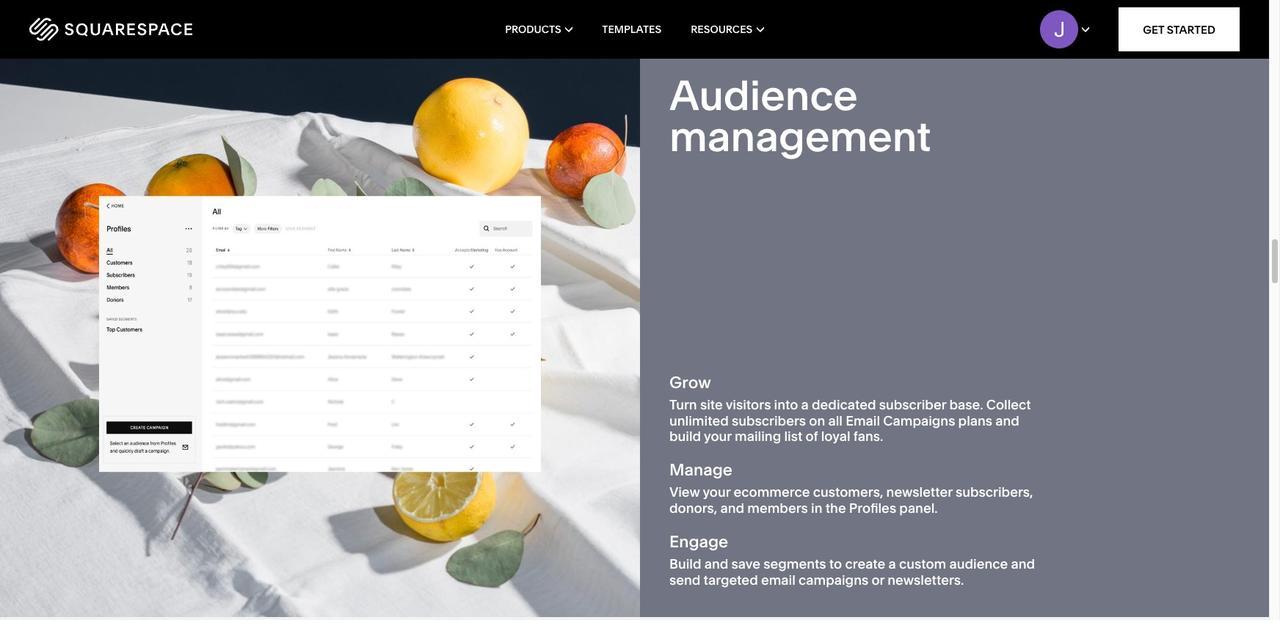 Task type: vqa. For each thing, say whether or not it's contained in the screenshot.
of
yes



Task type: locate. For each thing, give the bounding box(es) containing it.
subscriber
[[879, 397, 946, 414]]

resources
[[691, 23, 753, 36]]

newsletter
[[887, 484, 953, 501]]

audience
[[950, 556, 1008, 573]]

and right plans
[[996, 412, 1020, 429]]

collect
[[987, 397, 1031, 414]]

products button
[[505, 0, 573, 59]]

send
[[670, 572, 701, 588]]

your inside grow turn site visitors into a dedicated subscriber base. collect unlimited subscribers on all email campaigns plans and build your mailing list of loyal fans.
[[704, 428, 732, 445]]

targeted
[[704, 572, 758, 588]]

panel.
[[900, 500, 938, 517]]

manage
[[670, 460, 733, 480]]

your
[[704, 428, 732, 445], [703, 484, 731, 501]]

create
[[845, 556, 886, 573]]

products
[[505, 23, 561, 36]]

1 horizontal spatial a
[[889, 556, 896, 573]]

turn
[[670, 397, 697, 414]]

audience management
[[670, 70, 932, 161]]

campaigns
[[799, 572, 869, 588]]

and
[[996, 412, 1020, 429], [721, 500, 745, 517], [705, 556, 729, 573], [1011, 556, 1035, 573]]

on
[[809, 412, 825, 429]]

email
[[761, 572, 796, 588]]

to
[[829, 556, 842, 573]]

save
[[732, 556, 761, 573]]

dedicated
[[812, 397, 876, 414]]

0 vertical spatial your
[[704, 428, 732, 445]]

a inside engage build and save segments to create a custom audience and send targeted email campaigns or newsletters.
[[889, 556, 896, 573]]

of
[[806, 428, 818, 445]]

your down manage
[[703, 484, 731, 501]]

members
[[748, 500, 808, 517]]

and inside manage view your ecommerce customers, newsletter subscribers, donors, and members in the profiles panel.
[[721, 500, 745, 517]]

templates
[[602, 23, 662, 36]]

squarespace logo link
[[29, 18, 271, 41]]

0 horizontal spatial a
[[801, 397, 809, 414]]

resources button
[[691, 0, 764, 59]]

your down site in the bottom right of the page
[[704, 428, 732, 445]]

a right into
[[801, 397, 809, 414]]

a right or at the bottom right of the page
[[889, 556, 896, 573]]

custom
[[899, 556, 947, 573]]

and down 'engage' in the bottom of the page
[[705, 556, 729, 573]]

and right donors,
[[721, 500, 745, 517]]

1 vertical spatial your
[[703, 484, 731, 501]]

list
[[784, 428, 803, 445]]

mailing
[[735, 428, 781, 445]]

a
[[801, 397, 809, 414], [889, 556, 896, 573]]

0 vertical spatial a
[[801, 397, 809, 414]]

grow
[[670, 373, 711, 393]]

1 vertical spatial a
[[889, 556, 896, 573]]



Task type: describe. For each thing, give the bounding box(es) containing it.
unlimited
[[670, 412, 729, 429]]

loyal
[[821, 428, 851, 445]]

customer profiles ui image
[[99, 196, 541, 472]]

site
[[700, 397, 723, 414]]

segments
[[764, 556, 826, 573]]

audience
[[670, 70, 858, 120]]

templates link
[[602, 0, 662, 59]]

get started
[[1143, 22, 1216, 36]]

or
[[872, 572, 885, 588]]

all
[[828, 412, 843, 429]]

into
[[774, 397, 798, 414]]

the
[[826, 500, 846, 517]]

squarespace logo image
[[29, 18, 192, 41]]

get started link
[[1119, 7, 1240, 51]]

a inside grow turn site visitors into a dedicated subscriber base. collect unlimited subscribers on all email campaigns plans and build your mailing list of loyal fans.
[[801, 397, 809, 414]]

started
[[1167, 22, 1216, 36]]

plans
[[959, 412, 993, 429]]

get
[[1143, 22, 1165, 36]]

build
[[670, 556, 702, 573]]

donors,
[[670, 500, 718, 517]]

customers,
[[813, 484, 883, 501]]

ecommerce
[[734, 484, 810, 501]]

engage build and save segments to create a custom audience and send targeted email campaigns or newsletters.
[[670, 532, 1035, 588]]

email
[[846, 412, 880, 429]]

grow turn site visitors into a dedicated subscriber base. collect unlimited subscribers on all email campaigns plans and build your mailing list of loyal fans.
[[670, 373, 1031, 445]]

fans.
[[854, 428, 883, 445]]

engage
[[670, 532, 728, 552]]

management
[[670, 111, 932, 161]]

in
[[811, 500, 823, 517]]

visitors
[[726, 397, 771, 414]]

base.
[[950, 397, 983, 414]]

and right audience
[[1011, 556, 1035, 573]]

subscribers,
[[956, 484, 1033, 501]]

subscribers
[[732, 412, 806, 429]]

newsletters.
[[888, 572, 964, 588]]

and inside grow turn site visitors into a dedicated subscriber base. collect unlimited subscribers on all email campaigns plans and build your mailing list of loyal fans.
[[996, 412, 1020, 429]]

campaigns
[[883, 412, 955, 429]]

your inside manage view your ecommerce customers, newsletter subscribers, donors, and members in the profiles panel.
[[703, 484, 731, 501]]

profiles
[[849, 500, 897, 517]]

view
[[670, 484, 700, 501]]

fruits on a tablecloth image
[[0, 51, 640, 618]]

build
[[670, 428, 701, 445]]

manage view your ecommerce customers, newsletter subscribers, donors, and members in the profiles panel.
[[670, 460, 1033, 517]]



